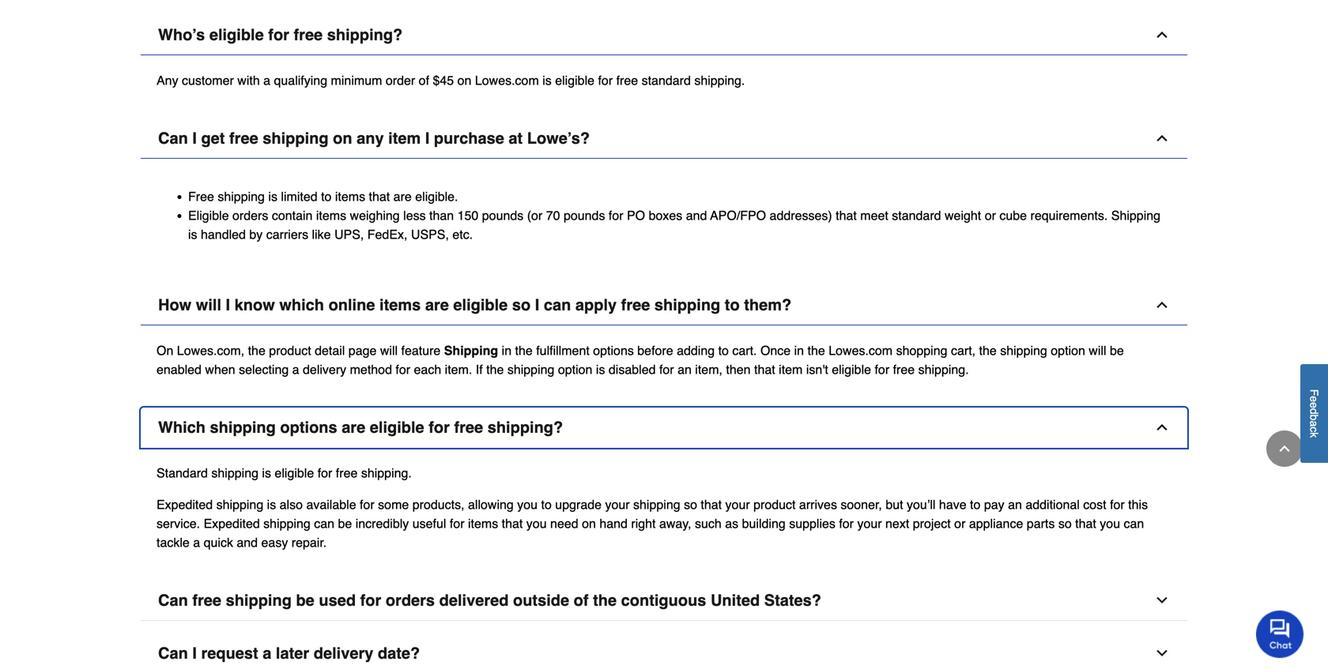 Task type: vqa. For each thing, say whether or not it's contained in the screenshot.
2nd the Tools from the right
no



Task type: locate. For each thing, give the bounding box(es) containing it.
so up away,
[[684, 498, 697, 512]]

2 vertical spatial be
[[296, 592, 315, 610]]

1 vertical spatial are
[[425, 296, 449, 314]]

0 horizontal spatial on
[[333, 129, 352, 147]]

1 vertical spatial product
[[754, 498, 796, 512]]

chevron up image inside "how will i know which online items are eligible so i can apply free shipping to them?" button
[[1155, 297, 1170, 313]]

1 can from the top
[[158, 129, 188, 147]]

2 horizontal spatial can
[[1124, 517, 1145, 531]]

1 horizontal spatial lowes.com
[[829, 344, 893, 358]]

are up less on the top of the page
[[394, 189, 412, 204]]

free down shopping
[[893, 363, 915, 377]]

like
[[312, 227, 331, 242]]

chevron up image
[[1155, 420, 1170, 436], [1277, 441, 1293, 457]]

2 e from the top
[[1308, 403, 1321, 409]]

2 vertical spatial so
[[1059, 517, 1072, 531]]

0 horizontal spatial so
[[512, 296, 531, 314]]

product up building
[[754, 498, 796, 512]]

is down the eligible
[[188, 227, 197, 242]]

1 horizontal spatial an
[[1008, 498, 1022, 512]]

an inside in the fulfillment options before adding to cart. once in the lowes.com shopping cart, the shipping option will be enabled when selecting a delivery method for each item. if the shipping option is disabled for an item, then that item isn't eligible for free shipping.
[[678, 363, 692, 377]]

0 vertical spatial are
[[394, 189, 412, 204]]

pounds right 70
[[564, 208, 605, 223]]

1 vertical spatial or
[[955, 517, 966, 531]]

a inside expedited shipping is also available for some products, allowing you to upgrade your shipping so that your product arrives sooner, but you'll have to pay an additional cost for this service. expedited shipping can be incredibly useful for items that you need on hand right away, such as building supplies for your next project or appliance parts so that you can tackle a quick and easy repair.
[[193, 536, 200, 550]]

chat invite button image
[[1257, 611, 1305, 659]]

shipping. down cart,
[[919, 363, 969, 377]]

have
[[939, 498, 967, 512]]

a up k on the bottom of the page
[[1308, 421, 1321, 427]]

0 vertical spatial shipping?
[[327, 26, 403, 44]]

of right outside
[[574, 592, 589, 610]]

later
[[276, 645, 309, 663]]

upgrade
[[555, 498, 602, 512]]

free right "get"
[[229, 129, 258, 147]]

0 vertical spatial delivery
[[303, 363, 347, 377]]

0 horizontal spatial and
[[237, 536, 258, 550]]

requirements.
[[1031, 208, 1108, 223]]

the left contiguous
[[593, 592, 617, 610]]

are down method
[[342, 419, 366, 437]]

will inside in the fulfillment options before adding to cart. once in the lowes.com shopping cart, the shipping option will be enabled when selecting a delivery method for each item. if the shipping option is disabled for an item, then that item isn't eligible for free shipping.
[[1089, 344, 1107, 358]]

to right limited
[[321, 189, 332, 204]]

i left 'request'
[[192, 645, 197, 663]]

outside
[[513, 592, 569, 610]]

order
[[386, 73, 415, 88]]

1 horizontal spatial shipping
[[1112, 208, 1161, 223]]

item,
[[695, 363, 723, 377]]

can for can i get free shipping on any item i purchase at lowe's?
[[158, 129, 188, 147]]

is left limited
[[268, 189, 278, 204]]

can left "get"
[[158, 129, 188, 147]]

shipping up the eligible
[[218, 189, 265, 204]]

that down the allowing
[[502, 517, 523, 531]]

are
[[394, 189, 412, 204], [425, 296, 449, 314], [342, 419, 366, 437]]

1 horizontal spatial on
[[458, 73, 472, 88]]

eligible.
[[415, 189, 458, 204]]

to left pay at the right bottom
[[970, 498, 981, 512]]

delivery inside 'button'
[[314, 645, 374, 663]]

the right if
[[486, 363, 504, 377]]

k
[[1308, 433, 1321, 438]]

on left any
[[333, 129, 352, 147]]

items inside expedited shipping is also available for some products, allowing you to upgrade your shipping so that your product arrives sooner, but you'll have to pay an additional cost for this service. expedited shipping can be incredibly useful for items that you need on hand right away, such as building supplies for your next project or appliance parts so that you can tackle a quick and easy repair.
[[468, 517, 498, 531]]

2 horizontal spatial are
[[425, 296, 449, 314]]

0 vertical spatial option
[[1051, 344, 1086, 358]]

0 horizontal spatial or
[[955, 517, 966, 531]]

options up disabled
[[593, 344, 634, 358]]

1 horizontal spatial shipping.
[[695, 73, 745, 88]]

method
[[350, 363, 392, 377]]

1 vertical spatial of
[[574, 592, 589, 610]]

are up the "feature"
[[425, 296, 449, 314]]

items
[[335, 189, 365, 204], [316, 208, 346, 223], [380, 296, 421, 314], [468, 517, 498, 531]]

an right pay at the right bottom
[[1008, 498, 1022, 512]]

2 vertical spatial on
[[582, 517, 596, 531]]

0 horizontal spatial be
[[296, 592, 315, 610]]

cost
[[1084, 498, 1107, 512]]

if
[[476, 363, 483, 377]]

2 vertical spatial shipping.
[[361, 466, 412, 481]]

1 horizontal spatial standard
[[892, 208, 942, 223]]

i left purchase
[[425, 129, 430, 147]]

1 vertical spatial delivery
[[314, 645, 374, 663]]

0 vertical spatial so
[[512, 296, 531, 314]]

to inside free shipping is limited to items that are eligible. eligible orders contain items weighing less than 150 pounds (or 70 pounds for po boxes and apo/fpo addresses) that meet standard weight or cube requirements. shipping is handled by carriers like ups, fedex, usps, etc.
[[321, 189, 332, 204]]

and inside free shipping is limited to items that are eligible. eligible orders contain items weighing less than 150 pounds (or 70 pounds for po boxes and apo/fpo addresses) that meet standard weight or cube requirements. shipping is handled by carriers like ups, fedex, usps, etc.
[[686, 208, 707, 223]]

1 horizontal spatial your
[[726, 498, 750, 512]]

0 vertical spatial an
[[678, 363, 692, 377]]

of left $45
[[419, 73, 429, 88]]

1 vertical spatial standard
[[892, 208, 942, 223]]

your up hand
[[605, 498, 630, 512]]

contiguous
[[621, 592, 707, 610]]

shipping down easy
[[226, 592, 292, 610]]

0 vertical spatial on
[[458, 73, 472, 88]]

2 chevron up image from the top
[[1155, 130, 1170, 146]]

1 vertical spatial shipping?
[[488, 419, 563, 437]]

chevron down image
[[1155, 646, 1170, 662]]

items inside button
[[380, 296, 421, 314]]

2 vertical spatial are
[[342, 419, 366, 437]]

0 vertical spatial shipping
[[1112, 208, 1161, 223]]

to left cart.
[[719, 344, 729, 358]]

a left quick in the left bottom of the page
[[193, 536, 200, 550]]

a inside in the fulfillment options before adding to cart. once in the lowes.com shopping cart, the shipping option will be enabled when selecting a delivery method for each item. if the shipping option is disabled for an item, then that item isn't eligible for free shipping.
[[292, 363, 299, 377]]

1 vertical spatial so
[[684, 498, 697, 512]]

1 horizontal spatial are
[[394, 189, 412, 204]]

request
[[201, 645, 258, 663]]

minimum
[[331, 73, 382, 88]]

to
[[321, 189, 332, 204], [725, 296, 740, 314], [719, 344, 729, 358], [541, 498, 552, 512], [970, 498, 981, 512]]

can i request a later delivery date?
[[158, 645, 420, 663]]

chevron up image
[[1155, 27, 1170, 43], [1155, 130, 1170, 146], [1155, 297, 1170, 313]]

shopping
[[896, 344, 948, 358]]

shipping.
[[695, 73, 745, 88], [919, 363, 969, 377], [361, 466, 412, 481]]

1 horizontal spatial orders
[[386, 592, 435, 610]]

is left also
[[267, 498, 276, 512]]

can inside 'button'
[[158, 645, 188, 663]]

on inside expedited shipping is also available for some products, allowing you to upgrade your shipping so that your product arrives sooner, but you'll have to pay an additional cost for this service. expedited shipping can be incredibly useful for items that you need on hand right away, such as building supplies for your next project or appliance parts so that you can tackle a quick and easy repair.
[[582, 517, 596, 531]]

orders up by
[[233, 208, 268, 223]]

2 pounds from the left
[[564, 208, 605, 223]]

in down how will i know which online items are eligible so i can apply free shipping to them?
[[502, 344, 512, 358]]

0 vertical spatial can
[[158, 129, 188, 147]]

0 horizontal spatial pounds
[[482, 208, 524, 223]]

easy
[[261, 536, 288, 550]]

and
[[686, 208, 707, 223], [237, 536, 258, 550]]

shipping
[[263, 129, 329, 147], [218, 189, 265, 204], [655, 296, 721, 314], [1001, 344, 1048, 358], [508, 363, 555, 377], [210, 419, 276, 437], [211, 466, 259, 481], [216, 498, 264, 512], [633, 498, 681, 512], [263, 517, 311, 531], [226, 592, 292, 610]]

1 vertical spatial can
[[158, 592, 188, 610]]

0 horizontal spatial lowes.com
[[475, 73, 539, 88]]

delivery down the "on lowes.com, the product detail page will feature shipping"
[[303, 363, 347, 377]]

can
[[158, 129, 188, 147], [158, 592, 188, 610], [158, 645, 188, 663]]

1 horizontal spatial or
[[985, 208, 996, 223]]

shipping up adding
[[655, 296, 721, 314]]

fedex,
[[368, 227, 408, 242]]

in right once
[[794, 344, 804, 358]]

isn't
[[807, 363, 829, 377]]

0 vertical spatial options
[[593, 344, 634, 358]]

1 horizontal spatial will
[[380, 344, 398, 358]]

you
[[517, 498, 538, 512], [527, 517, 547, 531], [1100, 517, 1121, 531]]

feature
[[401, 344, 441, 358]]

0 horizontal spatial will
[[196, 296, 221, 314]]

options up standard shipping is eligible for free shipping.
[[280, 419, 337, 437]]

lowe's?
[[527, 129, 590, 147]]

1 vertical spatial chevron up image
[[1155, 130, 1170, 146]]

shipping. up the some
[[361, 466, 412, 481]]

0 horizontal spatial chevron up image
[[1155, 420, 1170, 436]]

1 horizontal spatial can
[[544, 296, 571, 314]]

chevron up image inside who's eligible for free shipping? button
[[1155, 27, 1170, 43]]

to left them?
[[725, 296, 740, 314]]

1 vertical spatial and
[[237, 536, 258, 550]]

0 horizontal spatial product
[[269, 344, 311, 358]]

will
[[196, 296, 221, 314], [380, 344, 398, 358], [1089, 344, 1107, 358]]

and right boxes on the top of the page
[[686, 208, 707, 223]]

0 horizontal spatial your
[[605, 498, 630, 512]]

free down "item."
[[454, 419, 483, 437]]

1 pounds from the left
[[482, 208, 524, 223]]

0 horizontal spatial options
[[280, 419, 337, 437]]

1 horizontal spatial item
[[779, 363, 803, 377]]

be inside expedited shipping is also available for some products, allowing you to upgrade your shipping so that your product arrives sooner, but you'll have to pay an additional cost for this service. expedited shipping can be incredibly useful for items that you need on hand right away, such as building supplies for your next project or appliance parts so that you can tackle a quick and easy repair.
[[338, 517, 352, 531]]

eligible up the 'with'
[[209, 26, 264, 44]]

cart,
[[951, 344, 976, 358]]

to inside in the fulfillment options before adding to cart. once in the lowes.com shopping cart, the shipping option will be enabled when selecting a delivery method for each item. if the shipping option is disabled for an item, then that item isn't eligible for free shipping.
[[719, 344, 729, 358]]

so down additional
[[1059, 517, 1072, 531]]

or inside expedited shipping is also available for some products, allowing you to upgrade your shipping so that your product arrives sooner, but you'll have to pay an additional cost for this service. expedited shipping can be incredibly useful for items that you need on hand right away, such as building supplies for your next project or appliance parts so that you can tackle a quick and easy repair.
[[955, 517, 966, 531]]

be
[[1110, 344, 1124, 358], [338, 517, 352, 531], [296, 592, 315, 610]]

1 vertical spatial options
[[280, 419, 337, 437]]

on down upgrade
[[582, 517, 596, 531]]

1 vertical spatial be
[[338, 517, 352, 531]]

chevron up image inside can i get free shipping on any item i purchase at lowe's? button
[[1155, 130, 1170, 146]]

you left the need
[[527, 517, 547, 531]]

f e e d b a c k button
[[1301, 365, 1329, 464]]

a right selecting
[[292, 363, 299, 377]]

orders inside button
[[386, 592, 435, 610]]

0 vertical spatial expedited
[[157, 498, 213, 512]]

are for eligible
[[425, 296, 449, 314]]

for up incredibly at the left of page
[[360, 498, 375, 512]]

1 vertical spatial on
[[333, 129, 352, 147]]

option
[[1051, 344, 1086, 358], [558, 363, 593, 377]]

item.
[[445, 363, 472, 377]]

items right online
[[380, 296, 421, 314]]

orders up date?
[[386, 592, 435, 610]]

1 horizontal spatial pounds
[[564, 208, 605, 223]]

0 horizontal spatial are
[[342, 419, 366, 437]]

1 chevron up image from the top
[[1155, 27, 1170, 43]]

before
[[638, 344, 674, 358]]

any
[[157, 73, 178, 88]]

can down this
[[1124, 517, 1145, 531]]

adding
[[677, 344, 715, 358]]

3 chevron up image from the top
[[1155, 297, 1170, 313]]

1 vertical spatial lowes.com
[[829, 344, 893, 358]]

1 vertical spatial chevron up image
[[1277, 441, 1293, 457]]

are inside free shipping is limited to items that are eligible. eligible orders contain items weighing less than 150 pounds (or 70 pounds for po boxes and apo/fpo addresses) that meet standard weight or cube requirements. shipping is handled by carriers like ups, fedex, usps, etc.
[[394, 189, 412, 204]]

0 vertical spatial be
[[1110, 344, 1124, 358]]

is inside in the fulfillment options before adding to cart. once in the lowes.com shopping cart, the shipping option will be enabled when selecting a delivery method for each item. if the shipping option is disabled for an item, then that item isn't eligible for free shipping.
[[596, 363, 605, 377]]

expedited up service.
[[157, 498, 213, 512]]

product up selecting
[[269, 344, 311, 358]]

0 horizontal spatial option
[[558, 363, 593, 377]]

item right any
[[388, 129, 421, 147]]

tackle
[[157, 536, 190, 550]]

can free shipping be used for orders delivered outside of the contiguous united states? button
[[141, 581, 1188, 622]]

2 vertical spatial chevron up image
[[1155, 297, 1170, 313]]

1 vertical spatial an
[[1008, 498, 1022, 512]]

on inside button
[[333, 129, 352, 147]]

is
[[543, 73, 552, 88], [268, 189, 278, 204], [188, 227, 197, 242], [596, 363, 605, 377], [262, 466, 271, 481], [267, 498, 276, 512]]

1 horizontal spatial and
[[686, 208, 707, 223]]

can i get free shipping on any item i purchase at lowe's? button
[[141, 119, 1188, 159]]

that up weighing at the top of page
[[369, 189, 390, 204]]

an down adding
[[678, 363, 692, 377]]

1 horizontal spatial be
[[338, 517, 352, 531]]

1 horizontal spatial of
[[574, 592, 589, 610]]

shipping up if
[[444, 344, 498, 358]]

so
[[512, 296, 531, 314], [684, 498, 697, 512], [1059, 517, 1072, 531]]

for left po
[[609, 208, 624, 223]]

shipping down qualifying at the left
[[263, 129, 329, 147]]

0 horizontal spatial item
[[388, 129, 421, 147]]

how
[[158, 296, 192, 314]]

be inside in the fulfillment options before adding to cart. once in the lowes.com shopping cart, the shipping option will be enabled when selecting a delivery method for each item. if the shipping option is disabled for an item, then that item isn't eligible for free shipping.
[[1110, 344, 1124, 358]]

or left cube
[[985, 208, 996, 223]]

options inside button
[[280, 419, 337, 437]]

1 horizontal spatial options
[[593, 344, 634, 358]]

0 horizontal spatial shipping?
[[327, 26, 403, 44]]

lowes.com left shopping
[[829, 344, 893, 358]]

the up selecting
[[248, 344, 266, 358]]

1 vertical spatial orders
[[386, 592, 435, 610]]

d
[[1308, 409, 1321, 415]]

0 vertical spatial or
[[985, 208, 996, 223]]

1 horizontal spatial chevron up image
[[1277, 441, 1293, 457]]

a inside button
[[1308, 421, 1321, 427]]

2 in from the left
[[794, 344, 804, 358]]

item
[[388, 129, 421, 147], [779, 363, 803, 377]]

be inside button
[[296, 592, 315, 610]]

delivered
[[439, 592, 509, 610]]

1 horizontal spatial in
[[794, 344, 804, 358]]

pounds left (or
[[482, 208, 524, 223]]

who's eligible for free shipping?
[[158, 26, 403, 44]]

70
[[546, 208, 560, 223]]

as
[[725, 517, 739, 531]]

0 vertical spatial of
[[419, 73, 429, 88]]

i
[[192, 129, 197, 147], [425, 129, 430, 147], [226, 296, 230, 314], [535, 296, 540, 314], [192, 645, 197, 663]]

can left apply
[[544, 296, 571, 314]]

0 horizontal spatial orders
[[233, 208, 268, 223]]

chevron down image
[[1155, 593, 1170, 609]]

cube
[[1000, 208, 1027, 223]]

shipping?
[[327, 26, 403, 44], [488, 419, 563, 437]]

free up qualifying at the left
[[294, 26, 323, 44]]

product inside expedited shipping is also available for some products, allowing you to upgrade your shipping so that your product arrives sooner, but you'll have to pay an additional cost for this service. expedited shipping can be incredibly useful for items that you need on hand right away, such as building supplies for your next project or appliance parts so that you can tackle a quick and easy repair.
[[754, 498, 796, 512]]

2 horizontal spatial be
[[1110, 344, 1124, 358]]

0 vertical spatial and
[[686, 208, 707, 223]]

item down once
[[779, 363, 803, 377]]

1 in from the left
[[502, 344, 512, 358]]

0 horizontal spatial standard
[[642, 73, 691, 88]]

2 vertical spatial can
[[158, 645, 188, 663]]

can i get free shipping on any item i purchase at lowe's?
[[158, 129, 590, 147]]

b
[[1308, 415, 1321, 421]]

expedited up quick in the left bottom of the page
[[204, 517, 260, 531]]

some
[[378, 498, 409, 512]]

detail
[[315, 344, 345, 358]]

1 horizontal spatial shipping?
[[488, 419, 563, 437]]

1 e from the top
[[1308, 397, 1321, 403]]

your up as
[[726, 498, 750, 512]]

0 vertical spatial chevron up image
[[1155, 420, 1170, 436]]

1 vertical spatial item
[[779, 363, 803, 377]]

1 horizontal spatial so
[[684, 498, 697, 512]]

shipping down fulfillment
[[508, 363, 555, 377]]

in
[[502, 344, 512, 358], [794, 344, 804, 358]]

so inside "how will i know which online items are eligible so i can apply free shipping to them?" button
[[512, 296, 531, 314]]

can i request a later delivery date? button
[[141, 634, 1188, 670]]

a left later
[[263, 645, 272, 663]]

weight
[[945, 208, 982, 223]]

for up qualifying at the left
[[268, 26, 289, 44]]

free inside button
[[294, 26, 323, 44]]

items down the allowing
[[468, 517, 498, 531]]

or down have
[[955, 517, 966, 531]]

0 vertical spatial chevron up image
[[1155, 27, 1170, 43]]

3 can from the top
[[158, 645, 188, 663]]

free inside in the fulfillment options before adding to cart. once in the lowes.com shopping cart, the shipping option will be enabled when selecting a delivery method for each item. if the shipping option is disabled for an item, then that item isn't eligible for free shipping.
[[893, 363, 915, 377]]

appliance
[[969, 517, 1024, 531]]

shipping
[[1112, 208, 1161, 223], [444, 344, 498, 358]]

0 horizontal spatial can
[[314, 517, 335, 531]]

a inside 'button'
[[263, 645, 272, 663]]

a
[[263, 73, 271, 88], [292, 363, 299, 377], [1308, 421, 1321, 427], [193, 536, 200, 550], [263, 645, 272, 663]]

0 horizontal spatial in
[[502, 344, 512, 358]]

shipping right standard
[[211, 466, 259, 481]]

chevron up image for lowe's?
[[1155, 130, 1170, 146]]

can left 'request'
[[158, 645, 188, 663]]

0 vertical spatial orders
[[233, 208, 268, 223]]

so left apply
[[512, 296, 531, 314]]

allowing
[[468, 498, 514, 512]]

are inside "how will i know which online items are eligible so i can apply free shipping to them?" button
[[425, 296, 449, 314]]

shipping. inside in the fulfillment options before adding to cart. once in the lowes.com shopping cart, the shipping option will be enabled when selecting a delivery method for each item. if the shipping option is disabled for an item, then that item isn't eligible for free shipping.
[[919, 363, 969, 377]]

2 can from the top
[[158, 592, 188, 610]]

your down sooner,
[[858, 517, 882, 531]]

to inside button
[[725, 296, 740, 314]]

for inside button
[[268, 26, 289, 44]]

eligible up if
[[453, 296, 508, 314]]

1 horizontal spatial product
[[754, 498, 796, 512]]

pounds
[[482, 208, 524, 223], [564, 208, 605, 223]]

1 vertical spatial shipping
[[444, 344, 498, 358]]

chevron up image inside which shipping options are eligible for free shipping? button
[[1155, 420, 1170, 436]]



Task type: describe. For each thing, give the bounding box(es) containing it.
selecting
[[239, 363, 289, 377]]

shipping? inside button
[[488, 419, 563, 437]]

for down 'before'
[[660, 363, 674, 377]]

when
[[205, 363, 235, 377]]

can for can free shipping be used for orders delivered outside of the contiguous united states?
[[158, 592, 188, 610]]

2 horizontal spatial your
[[858, 517, 882, 531]]

shipping? inside button
[[327, 26, 403, 44]]

apply
[[576, 296, 617, 314]]

1 vertical spatial expedited
[[204, 517, 260, 531]]

away,
[[660, 517, 692, 531]]

boxes
[[649, 208, 683, 223]]

enabled
[[157, 363, 202, 377]]

carriers
[[266, 227, 308, 242]]

shipping right cart,
[[1001, 344, 1048, 358]]

for down the products, on the bottom left
[[450, 517, 465, 531]]

0 vertical spatial lowes.com
[[475, 73, 539, 88]]

eligible
[[188, 208, 229, 223]]

a right the 'with'
[[263, 73, 271, 88]]

repair.
[[292, 536, 327, 550]]

service.
[[157, 517, 200, 531]]

for left this
[[1110, 498, 1125, 512]]

f
[[1308, 390, 1321, 397]]

the right cart,
[[979, 344, 997, 358]]

at
[[509, 129, 523, 147]]

arrives
[[799, 498, 837, 512]]

eligible inside button
[[209, 26, 264, 44]]

additional
[[1026, 498, 1080, 512]]

i up fulfillment
[[535, 296, 540, 314]]

an inside expedited shipping is also available for some products, allowing you to upgrade your shipping so that your product arrives sooner, but you'll have to pay an additional cost for this service. expedited shipping can be incredibly useful for items that you need on hand right away, such as building supplies for your next project or appliance parts so that you can tackle a quick and easy repair.
[[1008, 498, 1022, 512]]

also
[[280, 498, 303, 512]]

standard inside free shipping is limited to items that are eligible. eligible orders contain items weighing less than 150 pounds (or 70 pounds for po boxes and apo/fpo addresses) that meet standard weight or cube requirements. shipping is handled by carriers like ups, fedex, usps, etc.
[[892, 208, 942, 223]]

limited
[[281, 189, 318, 204]]

expedited shipping is also available for some products, allowing you to upgrade your shipping so that your product arrives sooner, but you'll have to pay an additional cost for this service. expedited shipping can be incredibly useful for items that you need on hand right away, such as building supplies for your next project or appliance parts so that you can tackle a quick and easy repair.
[[157, 498, 1148, 550]]

1 vertical spatial option
[[558, 363, 593, 377]]

1 horizontal spatial option
[[1051, 344, 1086, 358]]

i left know
[[226, 296, 230, 314]]

building
[[742, 517, 786, 531]]

will inside "how will i know which online items are eligible so i can apply free shipping to them?" button
[[196, 296, 221, 314]]

parts
[[1027, 517, 1055, 531]]

scroll to top element
[[1267, 431, 1303, 467]]

that inside in the fulfillment options before adding to cart. once in the lowes.com shopping cart, the shipping option will be enabled when selecting a delivery method for each item. if the shipping option is disabled for an item, then that item isn't eligible for free shipping.
[[754, 363, 776, 377]]

for right used
[[360, 592, 381, 610]]

page
[[349, 344, 377, 358]]

quick
[[204, 536, 233, 550]]

items up weighing at the top of page
[[335, 189, 365, 204]]

project
[[913, 517, 951, 531]]

of inside button
[[574, 592, 589, 610]]

know
[[235, 296, 275, 314]]

free
[[188, 189, 214, 204]]

is up easy
[[262, 466, 271, 481]]

pay
[[984, 498, 1005, 512]]

item inside button
[[388, 129, 421, 147]]

cart.
[[733, 344, 757, 358]]

any
[[357, 129, 384, 147]]

that left the meet
[[836, 208, 857, 223]]

is inside expedited shipping is also available for some products, allowing you to upgrade your shipping so that your product arrives sooner, but you'll have to pay an additional cost for this service. expedited shipping can be incredibly useful for items that you need on hand right away, such as building supplies for your next project or appliance parts so that you can tackle a quick and easy repair.
[[267, 498, 276, 512]]

for down who's eligible for free shipping? button
[[598, 73, 613, 88]]

online
[[329, 296, 375, 314]]

0 vertical spatial product
[[269, 344, 311, 358]]

are inside which shipping options are eligible for free shipping? button
[[342, 419, 366, 437]]

how will i know which online items are eligible so i can apply free shipping to them?
[[158, 296, 792, 314]]

contain
[[272, 208, 313, 223]]

with
[[237, 73, 260, 88]]

0 horizontal spatial of
[[419, 73, 429, 88]]

used
[[319, 592, 356, 610]]

for inside free shipping is limited to items that are eligible. eligible orders contain items weighing less than 150 pounds (or 70 pounds for po boxes and apo/fpo addresses) that meet standard weight or cube requirements. shipping is handled by carriers like ups, fedex, usps, etc.
[[609, 208, 624, 223]]

by
[[249, 227, 263, 242]]

meet
[[861, 208, 889, 223]]

lowes.com inside in the fulfillment options before adding to cart. once in the lowes.com shopping cart, the shipping option will be enabled when selecting a delivery method for each item. if the shipping option is disabled for an item, then that item isn't eligible for free shipping.
[[829, 344, 893, 358]]

free up available
[[336, 466, 358, 481]]

then
[[726, 363, 751, 377]]

you right the allowing
[[517, 498, 538, 512]]

apo/fpo
[[710, 208, 766, 223]]

customer
[[182, 73, 234, 88]]

who's eligible for free shipping? button
[[141, 15, 1188, 55]]

date?
[[378, 645, 420, 663]]

for down each
[[429, 419, 450, 437]]

can free shipping be used for orders delivered outside of the contiguous united states?
[[158, 592, 822, 610]]

for down sooner,
[[839, 517, 854, 531]]

which shipping options are eligible for free shipping? button
[[141, 408, 1188, 448]]

items up like
[[316, 208, 346, 223]]

shipping up quick in the left bottom of the page
[[216, 498, 264, 512]]

for right 'isn't'
[[875, 363, 890, 377]]

that up such
[[701, 498, 722, 512]]

delivery inside in the fulfillment options before adding to cart. once in the lowes.com shopping cart, the shipping option will be enabled when selecting a delivery method for each item. if the shipping option is disabled for an item, then that item isn't eligible for free shipping.
[[303, 363, 347, 377]]

0 horizontal spatial shipping.
[[361, 466, 412, 481]]

eligible up lowe's?
[[555, 73, 595, 88]]

0 vertical spatial standard
[[642, 73, 691, 88]]

right
[[631, 517, 656, 531]]

the up 'isn't'
[[808, 344, 825, 358]]

who's
[[158, 26, 205, 44]]

shipping up right
[[633, 498, 681, 512]]

usps,
[[411, 227, 449, 242]]

options inside in the fulfillment options before adding to cart. once in the lowes.com shopping cart, the shipping option will be enabled when selecting a delivery method for each item. if the shipping option is disabled for an item, then that item isn't eligible for free shipping.
[[593, 344, 634, 358]]

standard
[[157, 466, 208, 481]]

which
[[158, 419, 206, 437]]

are for eligible.
[[394, 189, 412, 204]]

the left fulfillment
[[515, 344, 533, 358]]

i left "get"
[[192, 129, 197, 147]]

shipping inside free shipping is limited to items that are eligible. eligible orders contain items weighing less than 150 pounds (or 70 pounds for po boxes and apo/fpo addresses) that meet standard weight or cube requirements. shipping is handled by carriers like ups, fedex, usps, etc.
[[1112, 208, 1161, 223]]

shipping down also
[[263, 517, 311, 531]]

0 vertical spatial shipping.
[[695, 73, 745, 88]]

useful
[[413, 517, 446, 531]]

this
[[1129, 498, 1148, 512]]

on
[[157, 344, 173, 358]]

i inside 'button'
[[192, 645, 197, 663]]

weighing
[[350, 208, 400, 223]]

chevron up image for can
[[1155, 297, 1170, 313]]

and inside expedited shipping is also available for some products, allowing you to upgrade your shipping so that your product arrives sooner, but you'll have to pay an additional cost for this service. expedited shipping can be incredibly useful for items that you need on hand right away, such as building supplies for your next project or appliance parts so that you can tackle a quick and easy repair.
[[237, 536, 258, 550]]

any customer with a qualifying minimum order of $45 on lowes.com is eligible for free standard shipping.
[[157, 73, 745, 88]]

you down cost
[[1100, 517, 1121, 531]]

po
[[627, 208, 645, 223]]

hand
[[600, 517, 628, 531]]

chevron up image inside scroll to top element
[[1277, 441, 1293, 457]]

the inside button
[[593, 592, 617, 610]]

can inside button
[[544, 296, 571, 314]]

shipping inside free shipping is limited to items that are eligible. eligible orders contain items weighing less than 150 pounds (or 70 pounds for po boxes and apo/fpo addresses) that meet standard weight or cube requirements. shipping is handled by carriers like ups, fedex, usps, etc.
[[218, 189, 265, 204]]

is up lowe's?
[[543, 73, 552, 88]]

free up 'request'
[[192, 592, 221, 610]]

but
[[886, 498, 904, 512]]

eligible inside in the fulfillment options before adding to cart. once in the lowes.com shopping cart, the shipping option will be enabled when selecting a delivery method for each item. if the shipping option is disabled for an item, then that item isn't eligible for free shipping.
[[832, 363, 872, 377]]

0 horizontal spatial shipping
[[444, 344, 498, 358]]

get
[[201, 129, 225, 147]]

disabled
[[609, 363, 656, 377]]

eligible up also
[[275, 466, 314, 481]]

item inside in the fulfillment options before adding to cart. once in the lowes.com shopping cart, the shipping option will be enabled when selecting a delivery method for each item. if the shipping option is disabled for an item, then that item isn't eligible for free shipping.
[[779, 363, 803, 377]]

free down who's eligible for free shipping? button
[[617, 73, 638, 88]]

$45
[[433, 73, 454, 88]]

states?
[[765, 592, 822, 610]]

qualifying
[[274, 73, 327, 88]]

which
[[279, 296, 324, 314]]

which shipping options are eligible for free shipping?
[[158, 419, 563, 437]]

lowes.com,
[[177, 344, 244, 358]]

in the fulfillment options before adding to cart. once in the lowes.com shopping cart, the shipping option will be enabled when selecting a delivery method for each item. if the shipping option is disabled for an item, then that item isn't eligible for free shipping.
[[157, 344, 1124, 377]]

ups,
[[334, 227, 364, 242]]

c
[[1308, 427, 1321, 433]]

f e e d b a c k
[[1308, 390, 1321, 438]]

to up the need
[[541, 498, 552, 512]]

can for can i request a later delivery date?
[[158, 645, 188, 663]]

eligible down method
[[370, 419, 424, 437]]

standard shipping is eligible for free shipping.
[[157, 466, 412, 481]]

purchase
[[434, 129, 504, 147]]

than
[[429, 208, 454, 223]]

etc.
[[453, 227, 473, 242]]

for up available
[[318, 466, 332, 481]]

or inside free shipping is limited to items that are eligible. eligible orders contain items weighing less than 150 pounds (or 70 pounds for po boxes and apo/fpo addresses) that meet standard weight or cube requirements. shipping is handled by carriers like ups, fedex, usps, etc.
[[985, 208, 996, 223]]

them?
[[744, 296, 792, 314]]

that down cost
[[1076, 517, 1097, 531]]

free right apply
[[621, 296, 650, 314]]

orders inside free shipping is limited to items that are eligible. eligible orders contain items weighing less than 150 pounds (or 70 pounds for po boxes and apo/fpo addresses) that meet standard weight or cube requirements. shipping is handled by carriers like ups, fedex, usps, etc.
[[233, 208, 268, 223]]

shipping right which
[[210, 419, 276, 437]]

on lowes.com, the product detail page will feature shipping
[[157, 344, 498, 358]]

for left each
[[396, 363, 411, 377]]

incredibly
[[356, 517, 409, 531]]

fulfillment
[[536, 344, 590, 358]]

150
[[458, 208, 479, 223]]



